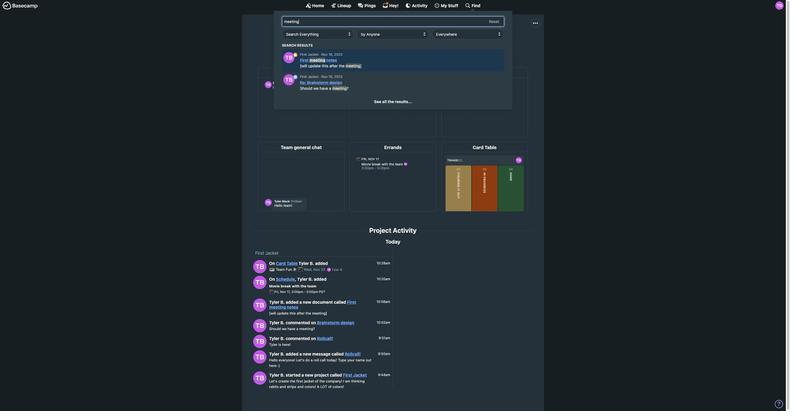 Task type: vqa. For each thing, say whether or not it's contained in the screenshot.


Task type: describe. For each thing, give the bounding box(es) containing it.
1 vertical spatial have
[[288, 327, 295, 332]]

stuff
[[448, 3, 458, 8]]

wed,
[[304, 268, 312, 272]]

b. for tyler b. started a new project called first jacket
[[280, 373, 285, 378]]

1 vertical spatial rollcall!
[[345, 352, 361, 357]]

document
[[312, 300, 333, 305]]

9:50am
[[378, 352, 390, 356]]

[will update this after the meeting]
[[269, 311, 327, 316]]

lineup link
[[331, 3, 351, 8]]

9:50am element
[[378, 352, 390, 356]]

activity link
[[405, 3, 428, 8]]

this inside first jacket · nov 16, 2023 first meeting notes [will update this after the meeting ]
[[322, 64, 328, 68]]

Search for… search field
[[282, 16, 504, 27]]

hello everyone! let's do a roll call today! type your name out here :)
[[269, 358, 371, 368]]

notes inside first meeting notes
[[287, 305, 298, 310]]

all
[[382, 99, 387, 104]]

switch accounts image
[[2, 1, 38, 10]]

first for first jacket
[[255, 251, 264, 256]]

called for project
[[330, 373, 342, 378]]

am inside let's create the first jacket of the company! i am thinking rabits and strips and colors! a lot of colors!
[[345, 380, 350, 384]]

team
[[276, 268, 285, 272]]

tyler black image for tyler b. started a new project called first jacket
[[253, 372, 266, 385]]

movie break with the team link
[[269, 284, 316, 289]]

pings
[[365, 3, 376, 8]]

update inside first jacket · nov 16, 2023 first meeting notes [will update this after the meeting ]
[[308, 64, 321, 68]]

project
[[314, 373, 329, 378]]

jacket inside first jacket let's create the first jacket of the company! i am thinking rabits and strips and colors! a lot of colors!
[[332, 38, 344, 43]]

tyler right ,
[[297, 277, 308, 282]]

type
[[338, 358, 346, 363]]

name
[[356, 358, 365, 363]]

copy button for ]
[[490, 51, 503, 56]]

first inside first jacket let's create the first jacket of the company! i am thinking rabits and strips and colors! a lot of colors!
[[323, 38, 331, 43]]

first jacket · nov 16, 2023 first meeting notes [will update this after the meeting ]
[[300, 52, 362, 68]]

should we have a meeting?
[[269, 327, 315, 332]]

3:00pm
[[292, 290, 303, 294]]

first for first jacket let's create the first jacket of the company! i am thinking rabits and strips and colors! a lot of colors!
[[369, 26, 387, 36]]

call
[[320, 358, 326, 363]]

9:51am
[[379, 337, 390, 341]]

17,
[[287, 290, 291, 294]]

rabits inside first jacket let's create the first jacket of the company! i am thinking rabits and strips and colors! a lot of colors!
[[406, 38, 417, 43]]

see all the results…
[[374, 99, 412, 104]]

should inside the first jacket · nov 16, 2023 re: brainstorm design should we have a meeting ?
[[300, 86, 312, 91]]

b. for tyler b. commented on rollcall!
[[280, 336, 285, 341]]

hey!
[[389, 3, 399, 8]]

everyone!
[[279, 358, 295, 363]]

create inside first jacket let's create the first jacket of the company! i am thinking rabits and strips and colors! a lot of colors!
[[302, 38, 314, 43]]

added down 17,
[[286, 300, 298, 305]]

search
[[282, 43, 296, 47]]

your
[[347, 358, 355, 363]]

results
[[297, 43, 313, 47]]

my
[[441, 3, 447, 8]]

rabits inside let's create the first jacket of the company! i am thinking rabits and strips and colors! a lot of colors!
[[269, 385, 279, 389]]

thinking inside first jacket let's create the first jacket of the company! i am thinking rabits and strips and colors! a lot of colors!
[[389, 38, 405, 43]]

first jacket let's create the first jacket of the company! i am thinking rabits and strips and colors! a lot of colors!
[[291, 26, 495, 43]]

notes inside first jacket · nov 16, 2023 first meeting notes [will update this after the meeting ]
[[326, 58, 337, 63]]

activity inside main element
[[412, 3, 428, 8]]

tyler for tyler b. commented on brainstorm design
[[269, 321, 279, 326]]

jacket for first jacket let's create the first jacket of the company! i am thinking rabits and strips and colors! a lot of colors!
[[389, 26, 417, 36]]

first for first meeting notes
[[347, 300, 356, 305]]

pst
[[319, 290, 325, 294]]

1 vertical spatial after
[[297, 311, 305, 316]]

9:51am element
[[379, 337, 390, 341]]

team fun
[[276, 268, 293, 272]]

after inside first jacket · nov 16, 2023 first meeting notes [will update this after the meeting ]
[[329, 64, 338, 68]]

tyler for tyler b. started a new project called first jacket
[[269, 373, 279, 378]]

10:28am
[[377, 261, 390, 266]]

nov inside the first jacket · nov 16, 2023 re: brainstorm design should we have a meeting ?
[[321, 75, 328, 79]]

1 vertical spatial brainstorm
[[317, 321, 340, 326]]

movie
[[269, 284, 280, 289]]

find button
[[465, 3, 480, 8]]

a for tyler b. added a new document called
[[299, 300, 302, 305]]

first jacket
[[255, 251, 278, 256]]

jacket inside let's create the first jacket of the company! i am thinking rabits and strips and colors! a lot of colors!
[[304, 380, 314, 384]]

break
[[281, 284, 291, 289]]

new for message
[[303, 352, 311, 357]]

people
[[388, 50, 399, 55]]

first inside let's create the first jacket of the company! i am thinking rabits and strips and colors! a lot of colors!
[[296, 380, 303, 384]]

16, for notes
[[329, 52, 333, 57]]

[will inside first jacket · nov 16, 2023 first meeting notes [will update this after the meeting ]
[[300, 64, 307, 68]]

my stuff button
[[434, 3, 458, 8]]

add
[[370, 50, 377, 55]]

let's create the first jacket of the company! i am thinking rabits and strips and colors! a lot of colors!
[[269, 380, 365, 389]]

tyler up wed,
[[299, 261, 309, 266]]

9:44am element
[[378, 373, 390, 377]]

a inside first jacket let's create the first jacket of the company! i am thinking rabits and strips and colors! a lot of colors!
[[463, 38, 466, 43]]

1 vertical spatial activity
[[393, 227, 417, 235]]

search results
[[282, 43, 313, 47]]

-
[[304, 290, 306, 294]]

add some people
[[370, 50, 399, 55]]

table
[[287, 261, 298, 266]]

the inside the movie break with the team fri, nov 17, 3:00pm -     5:00pm pst
[[301, 284, 306, 289]]

message
[[312, 352, 331, 357]]

main element
[[0, 0, 786, 110]]

jacket for first jacket · nov 16, 2023 first meeting notes [will update this after the meeting ]
[[308, 52, 318, 57]]

first meeting notes
[[269, 300, 356, 310]]

1 vertical spatial first jacket link
[[343, 373, 367, 378]]

today!
[[327, 358, 337, 363]]

tyler for tyler b.
[[332, 268, 339, 272]]

tyler is here!
[[269, 343, 291, 347]]

tyler black image for tyler b. commented on brainstorm design
[[253, 320, 266, 333]]

on for on schedule ,       tyler b. added
[[269, 277, 275, 282]]

i inside first jacket let's create the first jacket of the company! i am thinking rabits and strips and colors! a lot of colors!
[[379, 38, 380, 43]]

22
[[321, 268, 325, 272]]

tyler b. added a new message called rollcall!
[[269, 352, 361, 357]]

first jacket · nov 16, 2023 re: brainstorm design should we have a meeting ?
[[300, 75, 349, 91]]

project activity
[[369, 227, 417, 235]]

nov inside first jacket · nov 16, 2023 first meeting notes [will update this after the meeting ]
[[321, 52, 328, 57]]

10:28am element
[[377, 261, 390, 266]]

for search image
[[293, 75, 297, 79]]

tyler b.
[[331, 268, 343, 272]]

schedule link
[[276, 277, 295, 282]]

i inside let's create the first jacket of the company! i am thinking rabits and strips and colors! a lot of colors!
[[343, 380, 344, 384]]

home
[[312, 3, 324, 8]]

my stuff
[[441, 3, 458, 8]]

project
[[369, 227, 391, 235]]

first for first jacket · nov 16, 2023 first meeting notes [will update this after the meeting ]
[[300, 52, 307, 57]]

lot inside first jacket let's create the first jacket of the company! i am thinking rabits and strips and colors! a lot of colors!
[[467, 38, 475, 43]]

meeting inside the first jacket · nov 16, 2023 re: brainstorm design should we have a meeting ?
[[332, 86, 347, 91]]

jacket for first jacket
[[265, 251, 278, 256]]

here
[[269, 364, 277, 368]]

a inside the first jacket · nov 16, 2023 re: brainstorm design should we have a meeting ?
[[329, 86, 331, 91]]

10:20am element
[[377, 277, 390, 281]]

design inside the first jacket · nov 16, 2023 re: brainstorm design should we have a meeting ?
[[329, 80, 342, 85]]

strips inside let's create the first jacket of the company! i am thinking rabits and strips and colors! a lot of colors!
[[287, 385, 296, 389]]

nov inside the movie break with the team fri, nov 17, 3:00pm -     5:00pm pst
[[280, 290, 286, 294]]

create inside let's create the first jacket of the company! i am thinking rabits and strips and colors! a lot of colors!
[[278, 380, 289, 384]]

tyler for tyler b. added a new document called
[[269, 300, 279, 305]]

added up everyone! at the left
[[286, 352, 298, 357]]

with
[[292, 284, 300, 289]]

10:02am element
[[377, 321, 390, 325]]

0 vertical spatial first jacket link
[[255, 251, 278, 256]]



Task type: locate. For each thing, give the bounding box(es) containing it.
let's inside hello everyone! let's do a roll call today! type your name out here :)
[[296, 358, 304, 363]]

16,
[[329, 52, 333, 57], [329, 75, 333, 79]]

fun
[[286, 268, 292, 272]]

card
[[276, 261, 286, 266]]

0 vertical spatial rabits
[[406, 38, 417, 43]]

on for rollcall!
[[311, 336, 316, 341]]

1 horizontal spatial am
[[381, 38, 388, 43]]

new down '-' on the bottom
[[303, 300, 311, 305]]

0 vertical spatial this
[[322, 64, 328, 68]]

copy button
[[490, 51, 503, 56], [490, 74, 503, 79]]

hey! button
[[383, 2, 399, 8]]

added
[[315, 261, 328, 266], [314, 277, 327, 282], [286, 300, 298, 305], [286, 352, 298, 357]]

,
[[295, 277, 296, 282]]

jacket down results
[[308, 52, 318, 57]]

create up results
[[302, 38, 314, 43]]

should down re:
[[300, 86, 312, 91]]

0 horizontal spatial rollcall!
[[317, 336, 333, 341]]

b. up everyone! at the left
[[280, 352, 285, 357]]

1 vertical spatial update
[[277, 311, 289, 316]]

a down the re: brainstorm design link
[[329, 86, 331, 91]]

b. for tyler b. commented on brainstorm design
[[280, 321, 285, 326]]

we
[[313, 86, 319, 91], [282, 327, 287, 332]]

0 horizontal spatial create
[[278, 380, 289, 384]]

2 2023 from the top
[[334, 75, 343, 79]]

jacket inside first jacket let's create the first jacket of the company! i am thinking rabits and strips and colors! a lot of colors!
[[389, 26, 417, 36]]

1 horizontal spatial a
[[463, 38, 466, 43]]

16, inside first jacket · nov 16, 2023 first meeting notes [will update this after the meeting ]
[[329, 52, 333, 57]]

1 on from the top
[[269, 261, 275, 266]]

first up first jacket · nov 16, 2023 first meeting notes [will update this after the meeting ]
[[323, 38, 331, 43]]

on for on card table tyler b. added
[[269, 261, 275, 266]]

meeting
[[310, 58, 325, 63], [346, 64, 360, 68], [332, 86, 347, 91], [269, 305, 286, 310]]

1 vertical spatial first
[[296, 380, 303, 384]]

a
[[463, 38, 466, 43], [317, 385, 319, 389]]

·
[[319, 52, 320, 57], [319, 75, 320, 79]]

1 vertical spatial this
[[290, 311, 296, 316]]

brainstorm right re:
[[307, 80, 328, 85]]

1 horizontal spatial update
[[308, 64, 321, 68]]

· right for search image
[[319, 52, 320, 57]]

1 horizontal spatial strips
[[427, 38, 438, 43]]

added down 22
[[314, 277, 327, 282]]

1 vertical spatial rabits
[[269, 385, 279, 389]]

2 vertical spatial let's
[[269, 380, 277, 384]]

new for project
[[305, 373, 313, 378]]

0 vertical spatial rollcall!
[[317, 336, 333, 341]]

let's down here
[[269, 380, 277, 384]]

have
[[320, 86, 328, 91], [288, 327, 295, 332]]

is
[[278, 343, 281, 347]]

let's left "do"
[[296, 358, 304, 363]]

on down meeting?
[[311, 336, 316, 341]]

i up some
[[379, 38, 380, 43]]

0 vertical spatial ·
[[319, 52, 320, 57]]

fri,
[[274, 290, 279, 294]]

movie break with the team fri, nov 17, 3:00pm -     5:00pm pst
[[269, 284, 325, 294]]

tyler black image for tyler b. commented on rollcall!
[[253, 335, 266, 349]]

a left meeting?
[[296, 327, 298, 332]]

2 vertical spatial called
[[330, 373, 342, 378]]

commented up should we have a meeting?
[[286, 321, 310, 326]]

10:08am
[[377, 300, 390, 304]]

none reset field inside main element
[[486, 18, 502, 25]]

b. right 22
[[340, 268, 343, 272]]

b. down break
[[280, 300, 285, 305]]

nov 16, 2023 element for notes
[[321, 52, 343, 57]]

a down tyler b. commented on rollcall!
[[299, 352, 302, 357]]

called up type
[[332, 352, 344, 357]]

this up should we have a meeting?
[[290, 311, 296, 316]]

this up the first jacket · nov 16, 2023 re: brainstorm design should we have a meeting ?
[[322, 64, 328, 68]]

first
[[323, 38, 331, 43], [296, 380, 303, 384]]

on up movie
[[269, 277, 275, 282]]

0 vertical spatial should
[[300, 86, 312, 91]]

company! inside first jacket let's create the first jacket of the company! i am thinking rabits and strips and colors! a lot of colors!
[[358, 38, 378, 43]]

update up should we have a meeting?
[[277, 311, 289, 316]]

copy button for ?
[[490, 74, 503, 79]]

a for should we have a meeting?
[[296, 327, 298, 332]]

jacket up first jacket · nov 16, 2023 first meeting notes [will update this after the meeting ]
[[332, 38, 344, 43]]

re:
[[300, 80, 306, 85]]

commented down should we have a meeting?
[[286, 336, 310, 341]]

create
[[302, 38, 314, 43], [278, 380, 289, 384]]

have inside the first jacket · nov 16, 2023 re: brainstorm design should we have a meeting ?
[[320, 86, 328, 91]]

tyler for tyler b. commented on rollcall!
[[269, 336, 279, 341]]

jacket up the re: brainstorm design link
[[308, 75, 318, 79]]

16, inside the first jacket · nov 16, 2023 re: brainstorm design should we have a meeting ?
[[329, 75, 333, 79]]

0 vertical spatial am
[[381, 38, 388, 43]]

b. for tyler b. added a new message called rollcall!
[[280, 352, 285, 357]]

0 vertical spatial we
[[313, 86, 319, 91]]

0 horizontal spatial this
[[290, 311, 296, 316]]

on up meeting?
[[311, 321, 316, 326]]

called for message
[[332, 352, 344, 357]]

first jacket link down your
[[343, 373, 367, 378]]

1 horizontal spatial have
[[320, 86, 328, 91]]

notes
[[326, 58, 337, 63], [287, 305, 298, 310]]

meeting down results
[[310, 58, 325, 63]]

1 copy button from the top
[[490, 51, 503, 56]]

1 horizontal spatial rollcall!
[[345, 352, 361, 357]]

started
[[286, 373, 301, 378]]

the inside first jacket · nov 16, 2023 first meeting notes [will update this after the meeting ]
[[339, 64, 345, 68]]

rabits down search for… search box at the top of page
[[406, 38, 417, 43]]

notes up [will update this after the meeting]
[[287, 305, 298, 310]]

we inside the first jacket · nov 16, 2023 re: brainstorm design should we have a meeting ?
[[313, 86, 319, 91]]

None reset field
[[486, 18, 502, 25]]

5:00pm
[[307, 290, 318, 294]]

0 vertical spatial nov 16, 2023 element
[[321, 52, 343, 57]]

1 horizontal spatial [will
[[300, 64, 307, 68]]

b. up wed, nov 22
[[310, 261, 314, 266]]

let's for hello
[[296, 358, 304, 363]]

1 vertical spatial company!
[[326, 380, 342, 384]]

company! inside let's create the first jacket of the company! i am thinking rabits and strips and colors! a lot of colors!
[[326, 380, 342, 384]]

jacket inside first jacket · nov 16, 2023 first meeting notes [will update this after the meeting ]
[[308, 52, 318, 57]]

results…
[[395, 99, 412, 104]]

nov
[[321, 52, 328, 57], [321, 75, 328, 79], [313, 268, 320, 272], [280, 290, 286, 294]]

tyler up is
[[269, 336, 279, 341]]

meeting down the re: brainstorm design link
[[332, 86, 347, 91]]

1 horizontal spatial after
[[329, 64, 338, 68]]

1 vertical spatial lot
[[320, 385, 327, 389]]

tyler b. started a new project called first jacket
[[269, 373, 367, 378]]

first for first jacket · nov 16, 2023 re: brainstorm design should we have a meeting ?
[[300, 75, 307, 79]]

tyler b. commented on brainstorm design
[[269, 321, 354, 326]]

jacket up "card"
[[265, 251, 278, 256]]

0 horizontal spatial notes
[[287, 305, 298, 310]]

on schedule ,       tyler b. added
[[269, 277, 327, 282]]

0 vertical spatial after
[[329, 64, 338, 68]]

1 16, from the top
[[329, 52, 333, 57]]

1 vertical spatial on
[[311, 336, 316, 341]]

a inside hello everyone! let's do a roll call today! type your name out here :)
[[311, 358, 313, 363]]

tyler down fri, at the bottom of the page
[[269, 300, 279, 305]]

hello
[[269, 358, 278, 363]]

1 vertical spatial jacket
[[304, 380, 314, 384]]

nov 16, 2023 element for design
[[321, 75, 343, 79]]

thinking
[[389, 38, 405, 43], [351, 380, 365, 384]]

see all the results… link
[[374, 99, 412, 104]]

1 · from the top
[[319, 52, 320, 57]]

b. left started at the bottom left of page
[[280, 373, 285, 378]]

tyler down here
[[269, 373, 279, 378]]

lineup
[[337, 3, 351, 8]]

2 16, from the top
[[329, 75, 333, 79]]

rabits down here
[[269, 385, 279, 389]]

nov 16, 2023 element
[[321, 52, 343, 57], [321, 75, 343, 79]]

tyler left is
[[269, 343, 277, 347]]

0 horizontal spatial rabits
[[269, 385, 279, 389]]

tyler right 22
[[332, 268, 339, 272]]

1 vertical spatial 2023
[[334, 75, 343, 79]]

?
[[347, 86, 349, 91]]

copy for ?
[[494, 74, 503, 78]]

1 2023 from the top
[[334, 52, 343, 57]]

10:02am
[[377, 321, 390, 325]]

after down tyler b. added a new document called
[[297, 311, 305, 316]]

should up is
[[269, 327, 281, 332]]

should
[[300, 86, 312, 91], [269, 327, 281, 332]]

1 vertical spatial thinking
[[351, 380, 365, 384]]

on left "card"
[[269, 261, 275, 266]]

0 vertical spatial on
[[311, 321, 316, 326]]

activity up today
[[393, 227, 417, 235]]

have down the re: brainstorm design link
[[320, 86, 328, 91]]

2023 inside the first jacket · nov 16, 2023 re: brainstorm design should we have a meeting ?
[[334, 75, 343, 79]]

commented for brainstorm design
[[286, 321, 310, 326]]

card table link
[[276, 261, 298, 266]]

first jacket link up "card"
[[255, 251, 278, 256]]

· inside first jacket · nov 16, 2023 first meeting notes [will update this after the meeting ]
[[319, 52, 320, 57]]

meeting?
[[299, 327, 315, 332]]

am down your
[[345, 380, 350, 384]]

0 vertical spatial called
[[334, 300, 346, 305]]

1 vertical spatial 16,
[[329, 75, 333, 79]]

first meeting notes link
[[269, 300, 356, 310]]

jacket
[[332, 38, 344, 43], [304, 380, 314, 384]]

0 vertical spatial [will
[[300, 64, 307, 68]]

update up the re: brainstorm design link
[[308, 64, 321, 68]]

added up 22
[[315, 261, 328, 266]]

2 nov 16, 2023 element from the top
[[321, 75, 343, 79]]

1 horizontal spatial create
[[302, 38, 314, 43]]

1 vertical spatial i
[[343, 380, 344, 384]]

· up the re: brainstorm design link
[[319, 75, 320, 79]]

a inside let's create the first jacket of the company! i am thinking rabits and strips and colors! a lot of colors!
[[317, 385, 319, 389]]

rollcall! link for tyler b. added a new message called
[[345, 352, 361, 357]]

for search image
[[293, 53, 297, 57]]

new
[[303, 300, 311, 305], [303, 352, 311, 357], [305, 373, 313, 378]]

0 vertical spatial copy
[[494, 52, 503, 56]]

rollcall! link for tyler b. commented on
[[317, 336, 333, 341]]

1 vertical spatial design
[[341, 321, 354, 326]]

on card table tyler b. added
[[269, 261, 328, 266]]

b. up tyler is here!
[[280, 336, 285, 341]]

1 vertical spatial a
[[317, 385, 319, 389]]

tyler for tyler b. added a new message called rollcall!
[[269, 352, 279, 357]]

0 vertical spatial let's
[[291, 38, 301, 43]]

of
[[345, 38, 349, 43], [476, 38, 480, 43], [315, 380, 318, 384], [328, 385, 332, 389]]

0 vertical spatial commented
[[286, 321, 310, 326]]

2 commented from the top
[[286, 336, 310, 341]]

0 vertical spatial jacket
[[332, 38, 344, 43]]

here!
[[282, 343, 291, 347]]

tyler black image for tyler b. added
[[253, 260, 266, 274]]

0 vertical spatial first
[[323, 38, 331, 43]]

0 vertical spatial new
[[303, 300, 311, 305]]

roll
[[314, 358, 319, 363]]

rollcall! up your
[[345, 352, 361, 357]]

]
[[360, 64, 362, 68]]

tyler b. added a new document called
[[269, 300, 347, 305]]

we down the re: brainstorm design link
[[313, 86, 319, 91]]

rollcall!
[[317, 336, 333, 341], [345, 352, 361, 357]]

0 horizontal spatial i
[[343, 380, 344, 384]]

1 nov 16, 2023 element from the top
[[321, 52, 343, 57]]

new for document
[[303, 300, 311, 305]]

new up let's create the first jacket of the company! i am thinking rabits and strips and colors! a lot of colors!
[[305, 373, 313, 378]]

1 horizontal spatial company!
[[358, 38, 378, 43]]

jacket down tyler b. started a new project called first jacket
[[304, 380, 314, 384]]

0 vertical spatial thinking
[[389, 38, 405, 43]]

a down "3:00pm"
[[299, 300, 302, 305]]

let's for first
[[291, 38, 301, 43]]

brainstorm inside the first jacket · nov 16, 2023 re: brainstorm design should we have a meeting ?
[[307, 80, 328, 85]]

0 vertical spatial design
[[329, 80, 342, 85]]

1 vertical spatial let's
[[296, 358, 304, 363]]

0 vertical spatial activity
[[412, 3, 428, 8]]

0 vertical spatial on
[[269, 261, 275, 266]]

0 horizontal spatial we
[[282, 327, 287, 332]]

first jacket link
[[255, 251, 278, 256], [343, 373, 367, 378]]

2 · from the top
[[319, 75, 320, 79]]

jacket for first jacket · nov 16, 2023 re: brainstorm design should we have a meeting ?
[[308, 75, 318, 79]]

wed, nov 22
[[304, 268, 326, 272]]

0 vertical spatial company!
[[358, 38, 378, 43]]

first inside first jacket let's create the first jacket of the company! i am thinking rabits and strips and colors! a lot of colors!
[[369, 26, 387, 36]]

schedule
[[276, 277, 295, 282]]

i down type
[[343, 380, 344, 384]]

0 horizontal spatial company!
[[326, 380, 342, 384]]

1 vertical spatial copy button
[[490, 74, 503, 79]]

0 vertical spatial create
[[302, 38, 314, 43]]

called right document
[[334, 300, 346, 305]]

1 horizontal spatial thinking
[[389, 38, 405, 43]]

0 vertical spatial i
[[379, 38, 380, 43]]

1 vertical spatial called
[[332, 352, 344, 357]]

strips inside first jacket let's create the first jacket of the company! i am thinking rabits and strips and colors! a lot of colors!
[[427, 38, 438, 43]]

2 on from the top
[[269, 277, 275, 282]]

rollcall! link up your
[[345, 352, 361, 357]]

copy for ]
[[494, 52, 503, 56]]

0 vertical spatial 16,
[[329, 52, 333, 57]]

called right project
[[330, 373, 342, 378]]

create down started at the bottom left of page
[[278, 380, 289, 384]]

jacket up people
[[389, 26, 417, 36]]

do
[[305, 358, 310, 363]]

1 on from the top
[[311, 321, 316, 326]]

1 horizontal spatial rollcall! link
[[345, 352, 361, 357]]

tyler black image
[[775, 1, 784, 10], [406, 48, 414, 57], [283, 52, 294, 63], [283, 74, 294, 86], [253, 276, 266, 289], [253, 351, 266, 364]]

[will down fri, at the bottom of the page
[[269, 311, 276, 316]]

tyler b. commented on rollcall!
[[269, 336, 333, 341]]

1 commented from the top
[[286, 321, 310, 326]]

1 horizontal spatial lot
[[467, 38, 475, 43]]

2023 for notes
[[334, 52, 343, 57]]

and
[[418, 38, 426, 43], [439, 38, 447, 43], [280, 385, 286, 389], [297, 385, 304, 389]]

tyler black image
[[253, 260, 266, 274], [327, 268, 331, 272], [253, 299, 266, 312], [253, 320, 266, 333], [253, 335, 266, 349], [253, 372, 266, 385]]

am
[[381, 38, 388, 43], [345, 380, 350, 384]]

1 vertical spatial notes
[[287, 305, 298, 310]]

1 vertical spatial nov 16, 2023 element
[[321, 75, 343, 79]]

0 horizontal spatial after
[[297, 311, 305, 316]]

rollcall! link
[[317, 336, 333, 341], [345, 352, 361, 357]]

a right "do"
[[311, 358, 313, 363]]

b. for tyler b.
[[340, 268, 343, 272]]

[will up re:
[[300, 64, 307, 68]]

0 horizontal spatial update
[[277, 311, 289, 316]]

tyler up should we have a meeting?
[[269, 321, 279, 326]]

1 horizontal spatial first
[[323, 38, 331, 43]]

company! up add in the left of the page
[[358, 38, 378, 43]]

0 vertical spatial notes
[[326, 58, 337, 63]]

let's inside first jacket let's create the first jacket of the company! i am thinking rabits and strips and colors! a lot of colors!
[[291, 38, 301, 43]]

0 vertical spatial lot
[[467, 38, 475, 43]]

b. up should we have a meeting?
[[280, 321, 285, 326]]

pings button
[[358, 3, 376, 8]]

lot
[[467, 38, 475, 43], [320, 385, 327, 389]]

16, for design
[[329, 75, 333, 79]]

some
[[378, 50, 387, 55]]

first inside the first jacket · nov 16, 2023 re: brainstorm design should we have a meeting ?
[[300, 75, 307, 79]]

a for tyler b. added a new message called rollcall!
[[299, 352, 302, 357]]

company!
[[358, 38, 378, 43], [326, 380, 342, 384]]

update
[[308, 64, 321, 68], [277, 311, 289, 316]]

activity left the my
[[412, 3, 428, 8]]

brainstorm design link
[[317, 321, 354, 326]]

1 vertical spatial copy
[[494, 74, 503, 78]]

2 copy from the top
[[494, 74, 503, 78]]

rollcall! link up the message
[[317, 336, 333, 341]]

home link
[[306, 3, 324, 8]]

tyler up hello at bottom left
[[269, 352, 279, 357]]

0 horizontal spatial [will
[[269, 311, 276, 316]]

called for document
[[334, 300, 346, 305]]

9:44am
[[378, 373, 390, 377]]

jacket inside the first jacket · nov 16, 2023 re: brainstorm design should we have a meeting ?
[[308, 75, 318, 79]]

1 copy from the top
[[494, 52, 503, 56]]

0 horizontal spatial rollcall! link
[[317, 336, 333, 341]]

have up tyler b. commented on rollcall!
[[288, 327, 295, 332]]

am inside first jacket let's create the first jacket of the company! i am thinking rabits and strips and colors! a lot of colors!
[[381, 38, 388, 43]]

meeting up ?
[[346, 64, 360, 68]]

a right started at the bottom left of page
[[302, 373, 304, 378]]

lot inside let's create the first jacket of the company! i am thinking rabits and strips and colors! a lot of colors!
[[320, 385, 327, 389]]

we up here!
[[282, 327, 287, 332]]

1 vertical spatial should
[[269, 327, 281, 332]]

brainstorm down meeting]
[[317, 321, 340, 326]]

2 copy button from the top
[[490, 74, 503, 79]]

tyler for tyler is here!
[[269, 343, 277, 347]]

:)
[[278, 364, 280, 368]]

· for brainstorm
[[319, 75, 320, 79]]

1 horizontal spatial this
[[322, 64, 328, 68]]

let's inside let's create the first jacket of the company! i am thinking rabits and strips and colors! a lot of colors!
[[269, 380, 277, 384]]

1 vertical spatial create
[[278, 380, 289, 384]]

2023 for design
[[334, 75, 343, 79]]

thinking down name
[[351, 380, 365, 384]]

today
[[386, 239, 400, 245]]

· inside the first jacket · nov 16, 2023 re: brainstorm design should we have a meeting ?
[[319, 75, 320, 79]]

0 vertical spatial have
[[320, 86, 328, 91]]

0 horizontal spatial should
[[269, 327, 281, 332]]

10:08am element
[[377, 300, 390, 304]]

1 vertical spatial am
[[345, 380, 350, 384]]

0 vertical spatial update
[[308, 64, 321, 68]]

1 vertical spatial ·
[[319, 75, 320, 79]]

jacket down name
[[353, 373, 367, 378]]

1 horizontal spatial i
[[379, 38, 380, 43]]

0 vertical spatial strips
[[427, 38, 438, 43]]

0 horizontal spatial a
[[317, 385, 319, 389]]

first down started at the bottom left of page
[[296, 380, 303, 384]]

strips
[[427, 38, 438, 43], [287, 385, 296, 389]]

meeting]
[[312, 311, 327, 316]]

b. up team
[[309, 277, 313, 282]]

10:20am
[[377, 277, 390, 281]]

thinking inside let's create the first jacket of the company! i am thinking rabits and strips and colors! a lot of colors!
[[351, 380, 365, 384]]

thinking up people
[[389, 38, 405, 43]]

2023
[[334, 52, 343, 57], [334, 75, 343, 79]]

rollcall! up the message
[[317, 336, 333, 341]]

0 horizontal spatial am
[[345, 380, 350, 384]]

let's up search results
[[291, 38, 301, 43]]

2023 inside first jacket · nov 16, 2023 first meeting notes [will update this after the meeting ]
[[334, 52, 343, 57]]

out
[[366, 358, 371, 363]]

2 on from the top
[[311, 336, 316, 341]]

0 horizontal spatial lot
[[320, 385, 327, 389]]

1 vertical spatial on
[[269, 277, 275, 282]]

on for brainstorm
[[311, 321, 316, 326]]

1 horizontal spatial jacket
[[332, 38, 344, 43]]

add some people link
[[366, 48, 403, 57]]

1 horizontal spatial we
[[313, 86, 319, 91]]

after up the first jacket · nov 16, 2023 re: brainstorm design should we have a meeting ?
[[329, 64, 338, 68]]

commented for rollcall!
[[286, 336, 310, 341]]

meeting inside first meeting notes
[[269, 305, 286, 310]]

0 horizontal spatial jacket
[[304, 380, 314, 384]]

first
[[369, 26, 387, 36], [300, 52, 307, 57], [300, 58, 309, 63], [300, 75, 307, 79], [255, 251, 264, 256], [347, 300, 356, 305], [343, 373, 352, 378]]

b. for tyler b. added a new document called
[[280, 300, 285, 305]]

company! down project
[[326, 380, 342, 384]]

activity
[[412, 3, 428, 8], [393, 227, 417, 235]]

meeting down fri, at the bottom of the page
[[269, 305, 286, 310]]

1 vertical spatial commented
[[286, 336, 310, 341]]

the
[[316, 38, 322, 43], [351, 38, 357, 43], [339, 64, 345, 68], [388, 99, 394, 104], [301, 284, 306, 289], [306, 311, 311, 316], [290, 380, 295, 384], [319, 380, 325, 384]]

first inside first meeting notes
[[347, 300, 356, 305]]

· for meeting
[[319, 52, 320, 57]]

1 horizontal spatial should
[[300, 86, 312, 91]]

0 vertical spatial a
[[463, 38, 466, 43]]

new up "do"
[[303, 352, 311, 357]]

notes up the first jacket · nov 16, 2023 re: brainstorm design should we have a meeting ?
[[326, 58, 337, 63]]

called
[[334, 300, 346, 305], [332, 352, 344, 357], [330, 373, 342, 378]]

am up add some people
[[381, 38, 388, 43]]

a for tyler b. started a new project called first jacket
[[302, 373, 304, 378]]



